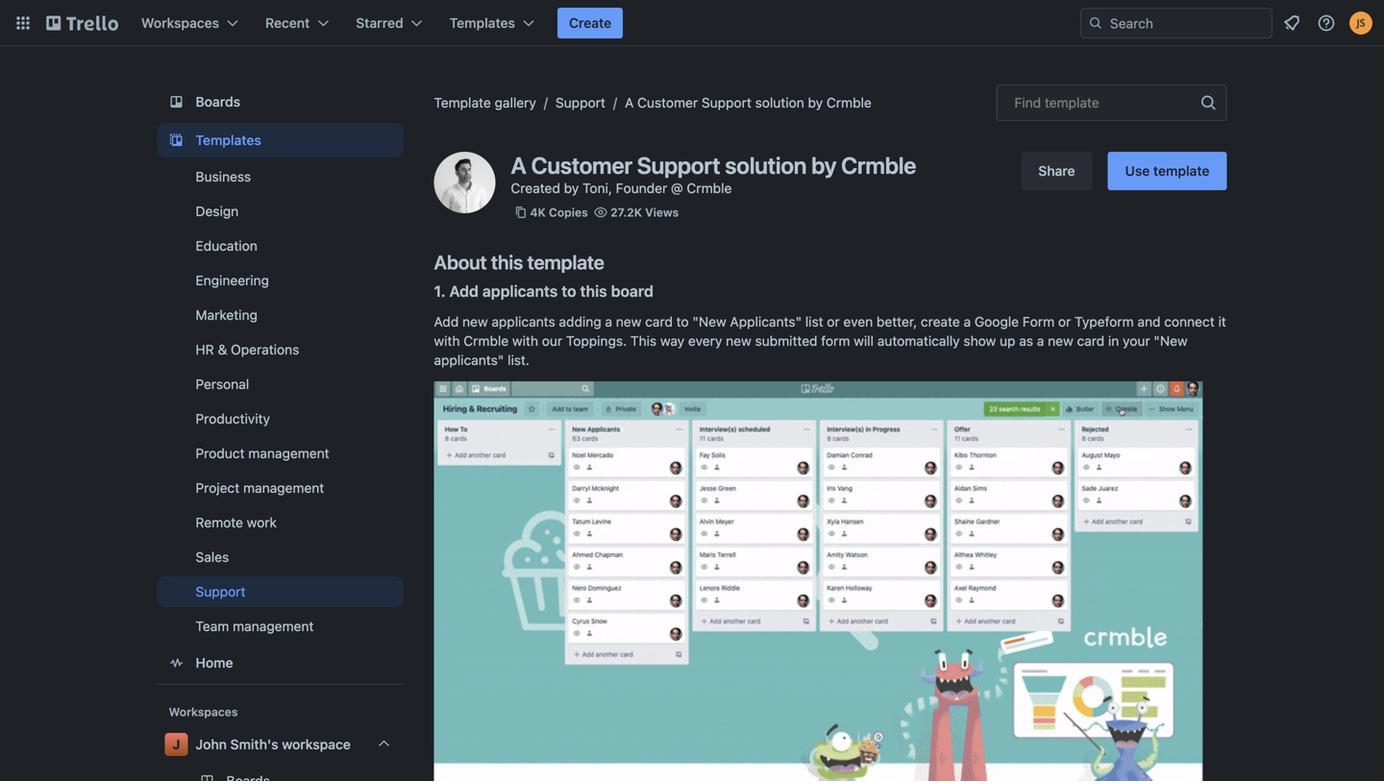 Task type: locate. For each thing, give the bounding box(es) containing it.
business
[[196, 169, 251, 185]]

a inside a customer support solution by crmble created by toni, founder @ crmble
[[511, 152, 527, 179]]

1 horizontal spatial "new
[[1154, 333, 1188, 349]]

productivity link
[[157, 404, 403, 435]]

customer up toni,
[[531, 152, 632, 179]]

1 vertical spatial management
[[243, 480, 324, 496]]

customer for a customer support solution by crmble
[[638, 95, 698, 111]]

support link down the sales link
[[157, 577, 403, 608]]

typeform
[[1075, 314, 1134, 330]]

project
[[196, 480, 240, 496]]

management up home link
[[233, 619, 314, 635]]

john smith's workspace
[[196, 737, 351, 753]]

"new
[[693, 314, 727, 330], [1154, 333, 1188, 349]]

share
[[1039, 163, 1076, 179]]

create button
[[558, 8, 623, 38]]

workspaces up john
[[169, 706, 238, 719]]

0 horizontal spatial with
[[434, 333, 460, 349]]

template gallery link
[[434, 95, 536, 111]]

add down 1.
[[434, 314, 459, 330]]

new down applicants"
[[726, 333, 752, 349]]

0 vertical spatial "new
[[693, 314, 727, 330]]

a customer support solution by crmble link
[[625, 95, 872, 111]]

a up show
[[964, 314, 971, 330]]

27.2k
[[611, 206, 642, 219]]

a up created
[[511, 152, 527, 179]]

applicants for adding
[[492, 314, 555, 330]]

1 or from the left
[[827, 314, 840, 330]]

management down productivity link on the bottom left of page
[[248, 446, 329, 461]]

a
[[605, 314, 612, 330], [964, 314, 971, 330], [1037, 333, 1045, 349]]

template right "find"
[[1045, 95, 1100, 111]]

customer for a customer support solution by crmble created by toni, founder @ crmble
[[531, 152, 632, 179]]

0 horizontal spatial customer
[[531, 152, 632, 179]]

applicants
[[483, 282, 558, 300], [492, 314, 555, 330]]

1 horizontal spatial card
[[1077, 333, 1105, 349]]

solution
[[755, 95, 804, 111], [725, 152, 807, 179]]

applicants for to
[[483, 282, 558, 300]]

education link
[[157, 231, 403, 262]]

0 vertical spatial customer
[[638, 95, 698, 111]]

home link
[[157, 646, 403, 681]]

0 vertical spatial management
[[248, 446, 329, 461]]

recent
[[265, 15, 310, 31]]

0 vertical spatial this
[[491, 251, 523, 274]]

search image
[[1088, 15, 1104, 31]]

0 horizontal spatial or
[[827, 314, 840, 330]]

1 vertical spatial customer
[[531, 152, 632, 179]]

1 horizontal spatial this
[[580, 282, 607, 300]]

by for a customer support solution by crmble created by toni, founder @ crmble
[[812, 152, 837, 179]]

0 vertical spatial add
[[450, 282, 479, 300]]

0 horizontal spatial card
[[645, 314, 673, 330]]

create
[[921, 314, 960, 330]]

2 vertical spatial template
[[527, 251, 604, 274]]

1 horizontal spatial a
[[625, 95, 634, 111]]

card up way
[[645, 314, 673, 330]]

as
[[1019, 333, 1034, 349]]

2 vertical spatial management
[[233, 619, 314, 635]]

hr & operations
[[196, 342, 299, 358]]

with up list.
[[512, 333, 538, 349]]

support up @
[[637, 152, 720, 179]]

personal
[[196, 376, 249, 392]]

0 vertical spatial templates
[[450, 15, 515, 31]]

1 vertical spatial card
[[1077, 333, 1105, 349]]

0 vertical spatial support link
[[556, 95, 606, 111]]

will
[[854, 333, 874, 349]]

management
[[248, 446, 329, 461], [243, 480, 324, 496], [233, 619, 314, 635]]

gallery
[[495, 95, 536, 111]]

this up adding
[[580, 282, 607, 300]]

1 horizontal spatial to
[[677, 314, 689, 330]]

card left in
[[1077, 333, 1105, 349]]

solution inside a customer support solution by crmble created by toni, founder @ crmble
[[725, 152, 807, 179]]

crmble inside add new applicants adding a new card to "new applicants" list or even better, create a google form or typeform and connect it with crmble with our toppings.  this way every new submitted form will automatically show up as a new card in your "new applicants" list.
[[464, 333, 509, 349]]

0 vertical spatial workspaces
[[141, 15, 219, 31]]

0 vertical spatial applicants
[[483, 282, 558, 300]]

0 horizontal spatial this
[[491, 251, 523, 274]]

customer down 'primary' element
[[638, 95, 698, 111]]

0 vertical spatial by
[[808, 95, 823, 111]]

"new down the connect
[[1154, 333, 1188, 349]]

template
[[1045, 95, 1100, 111], [1154, 163, 1210, 179], [527, 251, 604, 274]]

add right 1.
[[450, 282, 479, 300]]

starred
[[356, 15, 404, 31]]

new
[[463, 314, 488, 330], [616, 314, 642, 330], [726, 333, 752, 349], [1048, 333, 1074, 349]]

management for team management
[[233, 619, 314, 635]]

0 vertical spatial to
[[562, 282, 577, 300]]

template inside field
[[1045, 95, 1100, 111]]

to up adding
[[562, 282, 577, 300]]

this right about
[[491, 251, 523, 274]]

support right gallery at left
[[556, 95, 606, 111]]

template up 1. add applicants to this board
[[527, 251, 604, 274]]

support link right gallery at left
[[556, 95, 606, 111]]

1 vertical spatial templates
[[196, 132, 261, 148]]

a up toppings.
[[605, 314, 612, 330]]

card
[[645, 314, 673, 330], [1077, 333, 1105, 349]]

2 horizontal spatial template
[[1154, 163, 1210, 179]]

templates link
[[157, 123, 403, 158]]

1 horizontal spatial with
[[512, 333, 538, 349]]

templates up business
[[196, 132, 261, 148]]

marketing link
[[157, 300, 403, 331]]

0 vertical spatial solution
[[755, 95, 804, 111]]

work
[[247, 515, 277, 531]]

4k copies
[[530, 206, 588, 219]]

customer inside a customer support solution by crmble created by toni, founder @ crmble
[[531, 152, 632, 179]]

template inside "button"
[[1154, 163, 1210, 179]]

"new up the every
[[693, 314, 727, 330]]

1 vertical spatial applicants
[[492, 314, 555, 330]]

add inside add new applicants adding a new card to "new applicants" list or even better, create a google form or typeform and connect it with crmble with our toppings.  this way every new submitted form will automatically show up as a new card in your "new applicants" list.
[[434, 314, 459, 330]]

template right use
[[1154, 163, 1210, 179]]

template board image
[[165, 129, 188, 152]]

use template
[[1126, 163, 1210, 179]]

a up founder
[[625, 95, 634, 111]]

1 with from the left
[[434, 333, 460, 349]]

remote work link
[[157, 508, 403, 538]]

with
[[434, 333, 460, 349], [512, 333, 538, 349]]

list.
[[508, 352, 530, 368]]

workspace
[[282, 737, 351, 753]]

1 vertical spatial this
[[580, 282, 607, 300]]

product management link
[[157, 438, 403, 469]]

use template button
[[1108, 152, 1227, 190]]

better,
[[877, 314, 917, 330]]

1 horizontal spatial template
[[1045, 95, 1100, 111]]

applicants down "about this template"
[[483, 282, 558, 300]]

toppings.
[[566, 333, 627, 349]]

with up applicants"
[[434, 333, 460, 349]]

templates up template gallery
[[450, 15, 515, 31]]

applicants up our
[[492, 314, 555, 330]]

templates inside popup button
[[450, 15, 515, 31]]

or right form
[[1059, 314, 1071, 330]]

@
[[671, 180, 683, 196]]

customer
[[638, 95, 698, 111], [531, 152, 632, 179]]

1 vertical spatial add
[[434, 314, 459, 330]]

share button
[[1021, 152, 1093, 190]]

1 horizontal spatial or
[[1059, 314, 1071, 330]]

a right "as"
[[1037, 333, 1045, 349]]

find
[[1015, 95, 1041, 111]]

1 vertical spatial "new
[[1154, 333, 1188, 349]]

1 vertical spatial workspaces
[[169, 706, 238, 719]]

1 vertical spatial a
[[511, 152, 527, 179]]

a customer support solution by crmble created by toni, founder @ crmble
[[511, 152, 917, 196]]

or
[[827, 314, 840, 330], [1059, 314, 1071, 330]]

crmble
[[827, 95, 872, 111], [841, 152, 917, 179], [687, 180, 732, 196], [464, 333, 509, 349]]

or right list
[[827, 314, 840, 330]]

1 horizontal spatial templates
[[450, 15, 515, 31]]

1 vertical spatial support link
[[157, 577, 403, 608]]

0 horizontal spatial a
[[511, 152, 527, 179]]

new up applicants"
[[463, 314, 488, 330]]

1 vertical spatial to
[[677, 314, 689, 330]]

to up way
[[677, 314, 689, 330]]

management down product management link
[[243, 480, 324, 496]]

board image
[[165, 90, 188, 113]]

1 horizontal spatial support link
[[556, 95, 606, 111]]

form
[[821, 333, 850, 349]]

team
[[196, 619, 229, 635]]

workspaces up board icon
[[141, 15, 219, 31]]

1 vertical spatial template
[[1154, 163, 1210, 179]]

workspaces
[[141, 15, 219, 31], [169, 706, 238, 719]]

1 vertical spatial by
[[812, 152, 837, 179]]

1 horizontal spatial customer
[[638, 95, 698, 111]]

0 vertical spatial a
[[625, 95, 634, 111]]

templates
[[450, 15, 515, 31], [196, 132, 261, 148]]

applicants inside add new applicants adding a new card to "new applicants" list or even better, create a google form or typeform and connect it with crmble with our toppings.  this way every new submitted form will automatically show up as a new card in your "new applicants" list.
[[492, 314, 555, 330]]

1 vertical spatial solution
[[725, 152, 807, 179]]

template
[[434, 95, 491, 111]]

this
[[491, 251, 523, 274], [580, 282, 607, 300]]

0 horizontal spatial templates
[[196, 132, 261, 148]]

support
[[556, 95, 606, 111], [702, 95, 752, 111], [637, 152, 720, 179], [196, 584, 246, 600]]

0 vertical spatial template
[[1045, 95, 1100, 111]]



Task type: vqa. For each thing, say whether or not it's contained in the screenshot.
workspace
yes



Task type: describe. For each thing, give the bounding box(es) containing it.
use
[[1126, 163, 1150, 179]]

template for use template
[[1154, 163, 1210, 179]]

new up this
[[616, 314, 642, 330]]

primary element
[[0, 0, 1384, 46]]

productivity
[[196, 411, 270, 427]]

0 horizontal spatial support link
[[157, 577, 403, 608]]

product
[[196, 446, 245, 461]]

it
[[1219, 314, 1227, 330]]

by for a customer support solution by crmble
[[808, 95, 823, 111]]

a for a customer support solution by crmble
[[625, 95, 634, 111]]

engineering link
[[157, 265, 403, 296]]

starred button
[[344, 8, 434, 38]]

solution for a customer support solution by crmble created by toni, founder @ crmble
[[725, 152, 807, 179]]

submitted
[[755, 333, 818, 349]]

2 horizontal spatial a
[[1037, 333, 1045, 349]]

operations
[[231, 342, 299, 358]]

new down form
[[1048, 333, 1074, 349]]

0 horizontal spatial "new
[[693, 314, 727, 330]]

a customer support solution by crmble
[[625, 95, 872, 111]]

Find template field
[[997, 85, 1227, 121]]

remote
[[196, 515, 243, 531]]

this
[[631, 333, 657, 349]]

2 vertical spatial by
[[564, 180, 579, 196]]

applicants"
[[434, 352, 504, 368]]

john
[[196, 737, 227, 753]]

workspaces button
[[130, 8, 250, 38]]

marketing
[[196, 307, 258, 323]]

smith's
[[230, 737, 278, 753]]

&
[[218, 342, 227, 358]]

business link
[[157, 162, 403, 192]]

find template
[[1015, 95, 1100, 111]]

2 or from the left
[[1059, 314, 1071, 330]]

remote work
[[196, 515, 277, 531]]

template gallery
[[434, 95, 536, 111]]

sales
[[196, 549, 229, 565]]

and
[[1138, 314, 1161, 330]]

team management link
[[157, 611, 403, 642]]

4k
[[530, 206, 546, 219]]

team management
[[196, 619, 314, 635]]

1 horizontal spatial a
[[964, 314, 971, 330]]

our
[[542, 333, 563, 349]]

management for project management
[[243, 480, 324, 496]]

automatically
[[878, 333, 960, 349]]

workspaces inside popup button
[[141, 15, 219, 31]]

support inside a customer support solution by crmble created by toni, founder @ crmble
[[637, 152, 720, 179]]

Search field
[[1104, 9, 1272, 37]]

templates button
[[438, 8, 546, 38]]

project management link
[[157, 473, 403, 504]]

personal link
[[157, 369, 403, 400]]

founder
[[616, 180, 667, 196]]

to inside add new applicants adding a new card to "new applicants" list or even better, create a google form or typeform and connect it with crmble with our toppings.  this way every new submitted form will automatically show up as a new card in your "new applicants" list.
[[677, 314, 689, 330]]

every
[[688, 333, 722, 349]]

boards link
[[157, 85, 403, 119]]

j
[[172, 737, 180, 753]]

0 horizontal spatial template
[[527, 251, 604, 274]]

john smith (johnsmith38824343) image
[[1350, 12, 1373, 35]]

home image
[[165, 652, 188, 675]]

27.2k views
[[611, 206, 679, 219]]

design
[[196, 203, 239, 219]]

applicants"
[[730, 314, 802, 330]]

template for find template
[[1045, 95, 1100, 111]]

toni,
[[583, 180, 612, 196]]

1. add applicants to this board
[[434, 282, 654, 300]]

0 horizontal spatial to
[[562, 282, 577, 300]]

open information menu image
[[1317, 13, 1336, 33]]

connect
[[1165, 314, 1215, 330]]

boards
[[196, 94, 240, 110]]

about
[[434, 251, 487, 274]]

product management
[[196, 446, 329, 461]]

form
[[1023, 314, 1055, 330]]

engineering
[[196, 273, 269, 288]]

management for product management
[[248, 446, 329, 461]]

design link
[[157, 196, 403, 227]]

your
[[1123, 333, 1150, 349]]

support up 'team'
[[196, 584, 246, 600]]

support up a customer support solution by crmble created by toni, founder @ crmble
[[702, 95, 752, 111]]

way
[[660, 333, 685, 349]]

2 with from the left
[[512, 333, 538, 349]]

views
[[645, 206, 679, 219]]

0 notifications image
[[1281, 12, 1304, 35]]

1.
[[434, 282, 446, 300]]

solution for a customer support solution by crmble
[[755, 95, 804, 111]]

hr
[[196, 342, 214, 358]]

education
[[196, 238, 257, 254]]

in
[[1109, 333, 1119, 349]]

toni, founder @ crmble image
[[434, 152, 496, 213]]

a for a customer support solution by crmble created by toni, founder @ crmble
[[511, 152, 527, 179]]

adding
[[559, 314, 602, 330]]

0 vertical spatial card
[[645, 314, 673, 330]]

recent button
[[254, 8, 341, 38]]

copies
[[549, 206, 588, 219]]

hr & operations link
[[157, 335, 403, 365]]

add new applicants adding a new card to "new applicants" list or even better, create a google form or typeform and connect it with crmble with our toppings.  this way every new submitted form will automatically show up as a new card in your "new applicants" list.
[[434, 314, 1227, 368]]

create
[[569, 15, 612, 31]]

project management
[[196, 480, 324, 496]]

created
[[511, 180, 560, 196]]

list
[[806, 314, 824, 330]]

0 horizontal spatial a
[[605, 314, 612, 330]]

about this template
[[434, 251, 604, 274]]

home
[[196, 655, 233, 671]]

even
[[844, 314, 873, 330]]

show
[[964, 333, 996, 349]]

up
[[1000, 333, 1016, 349]]

back to home image
[[46, 8, 118, 38]]

sales link
[[157, 542, 403, 573]]



